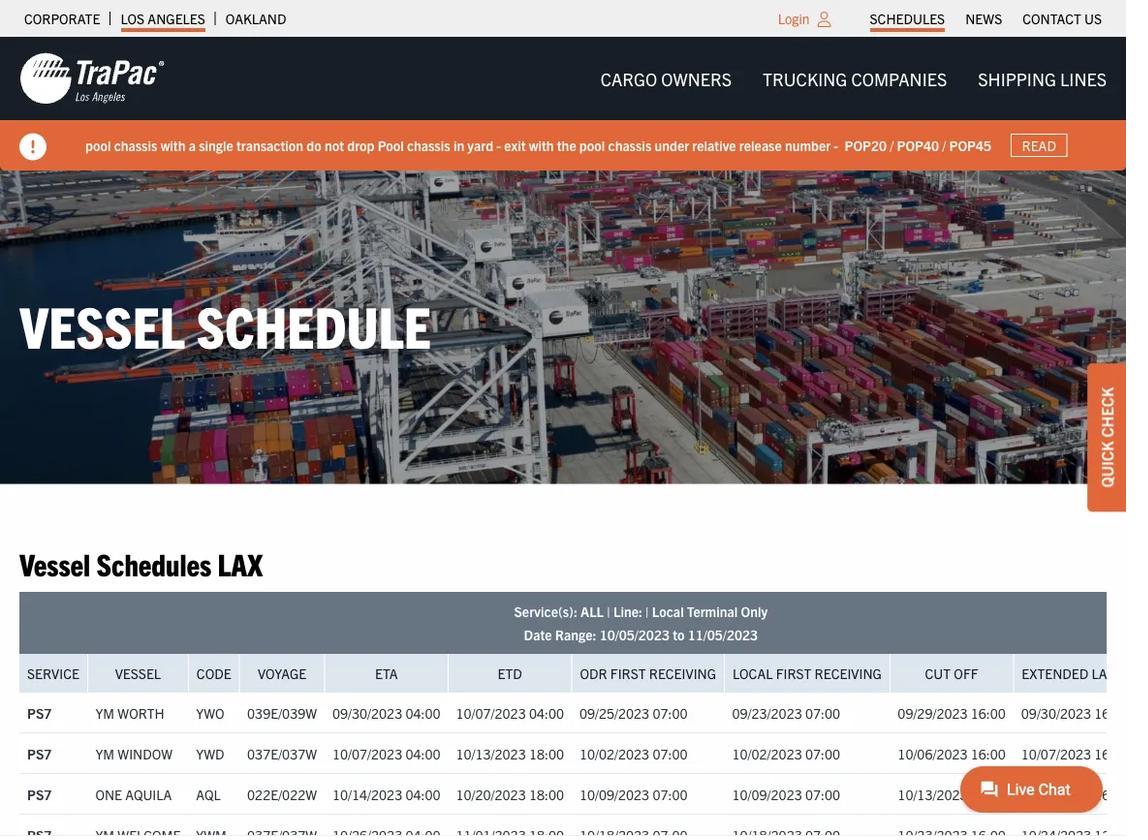 Task type: locate. For each thing, give the bounding box(es) containing it.
10/07/2023
[[456, 704, 526, 722], [332, 745, 402, 762], [1021, 745, 1091, 762]]

| right all
[[607, 603, 610, 620]]

aquila
[[125, 785, 172, 803]]

vessel schedules lax
[[19, 544, 263, 582]]

1 horizontal spatial pool
[[579, 136, 605, 154]]

pool chassis with a single transaction  do not drop pool chassis in yard -  exit with the pool chassis under relative release number -  pop20 / pop40 / pop45
[[85, 136, 992, 154]]

09/30/2023 for 09/30/2023 16:00
[[1021, 704, 1091, 722]]

10/13/2023 for 10/13/2023 16:00
[[898, 785, 968, 803]]

0 horizontal spatial 09/30/2023
[[332, 704, 402, 722]]

1 horizontal spatial 10/13/2023
[[898, 785, 968, 803]]

voyage
[[258, 665, 306, 682]]

1 pool from the left
[[85, 136, 111, 154]]

0 vertical spatial 18:00
[[529, 745, 564, 762]]

10/09/2023 down 09/25/2023
[[580, 785, 650, 803]]

aql
[[196, 785, 221, 803]]

2 vertical spatial ps7
[[27, 785, 52, 803]]

ps7 for ym window
[[27, 745, 52, 762]]

10/02/2023 07:00 down 09/23/2023 07:00
[[732, 745, 840, 762]]

16:00 down 10/06/2023 16:00 on the bottom
[[971, 785, 1006, 803]]

with
[[161, 136, 186, 154], [529, 136, 554, 154]]

1 horizontal spatial first
[[776, 665, 812, 682]]

0 vertical spatial schedules
[[870, 10, 945, 27]]

receiving up 09/23/2023 07:00
[[815, 665, 882, 682]]

first right odr
[[610, 665, 646, 682]]

18:00 for 10/20/2023 18:00
[[529, 785, 564, 803]]

09/30/2023 04:00
[[332, 704, 441, 722]]

04:00
[[406, 704, 441, 722], [529, 704, 564, 722], [406, 745, 441, 762], [406, 785, 441, 803]]

ym left worth at the left bottom
[[95, 704, 115, 722]]

09/30/2023 down eta
[[332, 704, 402, 722]]

16:00 up 10/14/2023 16:00
[[1095, 745, 1126, 762]]

quick
[[1097, 441, 1117, 488]]

0 vertical spatial local
[[652, 603, 684, 620]]

vessel schedule
[[19, 289, 431, 360]]

0 horizontal spatial local
[[652, 603, 684, 620]]

1 horizontal spatial 09/30/2023
[[1021, 704, 1091, 722]]

1 vertical spatial ps7
[[27, 745, 52, 762]]

2 18:00 from the top
[[529, 785, 564, 803]]

1 horizontal spatial 10/02/2023 07:00
[[732, 745, 840, 762]]

do
[[307, 136, 322, 154]]

1 vertical spatial 10/13/2023
[[898, 785, 968, 803]]

local up to
[[652, 603, 684, 620]]

vessel
[[19, 289, 185, 360], [19, 544, 90, 582], [115, 665, 161, 682]]

odr
[[580, 665, 607, 682]]

1 vertical spatial 18:00
[[529, 785, 564, 803]]

10/06/2023
[[898, 745, 968, 762]]

ym for ym worth
[[95, 704, 115, 722]]

16:00 down late
[[1095, 704, 1126, 722]]

10/07/2023 04:00
[[456, 704, 564, 722], [332, 745, 441, 762]]

3 chassis from the left
[[608, 136, 652, 154]]

quick check
[[1097, 387, 1117, 488]]

10/02/2023 07:00 down 09/25/2023 07:00
[[580, 745, 688, 762]]

04:00 for 10/07/2023 04:00
[[406, 704, 441, 722]]

eta
[[375, 665, 398, 682]]

1 horizontal spatial 10/02/2023
[[732, 745, 802, 762]]

1 horizontal spatial schedules
[[870, 10, 945, 27]]

cargo owners link
[[585, 59, 747, 98]]

local up 09/23/2023
[[733, 665, 773, 682]]

1 horizontal spatial 10/09/2023 07:00
[[732, 785, 840, 803]]

extended late g
[[1022, 665, 1126, 682]]

- right the number
[[834, 136, 838, 154]]

1 10/09/2023 07:00 from the left
[[580, 785, 688, 803]]

schedules inside menu bar
[[870, 10, 945, 27]]

10/09/2023 down 09/23/2023
[[732, 785, 802, 803]]

menu bar up shipping
[[860, 5, 1112, 32]]

ps7
[[27, 704, 52, 722], [27, 745, 52, 762], [27, 785, 52, 803]]

2 / from the left
[[942, 136, 946, 154]]

10/02/2023 down 09/25/2023
[[580, 745, 650, 762]]

10/09/2023 07:00 down 09/23/2023 07:00
[[732, 785, 840, 803]]

/ left pop45
[[942, 136, 946, 154]]

pool right solid icon
[[85, 136, 111, 154]]

chassis left under
[[608, 136, 652, 154]]

2 horizontal spatial chassis
[[608, 136, 652, 154]]

2 ps7 from the top
[[27, 745, 52, 762]]

ym for ym window
[[95, 745, 115, 762]]

3 ps7 from the top
[[27, 785, 52, 803]]

schedules up companies
[[870, 10, 945, 27]]

pool right the
[[579, 136, 605, 154]]

0 horizontal spatial receiving
[[649, 665, 716, 682]]

16:00 up "10/13/2023 16:00"
[[971, 745, 1006, 762]]

0 vertical spatial vessel
[[19, 289, 185, 360]]

04:00 down 09/30/2023 04:00
[[406, 745, 441, 762]]

0 vertical spatial menu bar
[[860, 5, 1112, 32]]

1 | from the left
[[607, 603, 610, 620]]

10/07/2023 04:00 up 10/14/2023 04:00
[[332, 745, 441, 762]]

09/30/2023 down extended
[[1021, 704, 1091, 722]]

09/30/2023 for 09/30/2023 04:00
[[332, 704, 402, 722]]

0 horizontal spatial /
[[890, 136, 894, 154]]

0 vertical spatial ps7
[[27, 704, 52, 722]]

1 10/02/2023 07:00 from the left
[[580, 745, 688, 762]]

2 receiving from the left
[[815, 665, 882, 682]]

0 vertical spatial 10/07/2023 04:00
[[456, 704, 564, 722]]

1 horizontal spatial -
[[834, 136, 838, 154]]

chassis
[[114, 136, 157, 154], [407, 136, 450, 154], [608, 136, 652, 154]]

los
[[121, 10, 145, 27]]

10/14/2023 04:00
[[332, 785, 441, 803]]

022e/022w
[[247, 785, 317, 803]]

with left a
[[161, 136, 186, 154]]

local first receiving
[[733, 665, 882, 682]]

04:00 up 10/14/2023 04:00
[[406, 704, 441, 722]]

1 09/30/2023 from the left
[[332, 704, 402, 722]]

0 horizontal spatial 10/09/2023 07:00
[[580, 785, 688, 803]]

0 vertical spatial ym
[[95, 704, 115, 722]]

1 horizontal spatial 10/09/2023
[[732, 785, 802, 803]]

1 vertical spatial menu bar
[[585, 59, 1122, 98]]

with left the
[[529, 136, 554, 154]]

1 receiving from the left
[[649, 665, 716, 682]]

terminal
[[687, 603, 738, 620]]

banner containing cargo owners
[[0, 37, 1126, 171]]

09/25/2023
[[580, 704, 650, 722]]

schedules left lax
[[96, 544, 212, 582]]

1 horizontal spatial chassis
[[407, 136, 450, 154]]

10/07/2023 down etd
[[456, 704, 526, 722]]

window
[[118, 745, 173, 762]]

18:00 up 10/20/2023 18:00
[[529, 745, 564, 762]]

oakland
[[226, 10, 286, 27]]

09/30/2023 16:00
[[1021, 704, 1126, 722]]

corporate link
[[24, 5, 100, 32]]

/
[[890, 136, 894, 154], [942, 136, 946, 154]]

los angeles image
[[19, 51, 165, 106]]

0 horizontal spatial 10/07/2023 04:00
[[332, 745, 441, 762]]

los angeles
[[121, 10, 205, 27]]

0 horizontal spatial |
[[607, 603, 610, 620]]

1 vertical spatial 10/07/2023 04:00
[[332, 745, 441, 762]]

number
[[785, 136, 831, 154]]

late
[[1092, 665, 1122, 682]]

10/13/2023
[[456, 745, 526, 762], [898, 785, 968, 803]]

16:00 for 09/29/2023 16:00
[[971, 704, 1006, 722]]

0 horizontal spatial -
[[497, 136, 501, 154]]

1 vertical spatial local
[[733, 665, 773, 682]]

16:00 down off
[[971, 704, 1006, 722]]

line:
[[614, 603, 643, 620]]

etd
[[498, 665, 522, 682]]

oakland link
[[226, 5, 286, 32]]

1 ps7 from the top
[[27, 704, 52, 722]]

ym left window
[[95, 745, 115, 762]]

10/07/2023 up 10/14/2023 04:00
[[332, 745, 402, 762]]

10/09/2023
[[580, 785, 650, 803], [732, 785, 802, 803]]

10/14/2023 down 10/07/2023 16:00
[[1021, 785, 1091, 803]]

037e/037w
[[247, 745, 317, 762]]

10/13/2023 18:00
[[456, 745, 564, 762]]

receiving for odr first receiving
[[649, 665, 716, 682]]

1 horizontal spatial with
[[529, 136, 554, 154]]

login
[[778, 10, 810, 27]]

schedules link
[[870, 5, 945, 32]]

2 ym from the top
[[95, 745, 115, 762]]

10/14/2023 for 10/14/2023 16:00
[[1021, 785, 1091, 803]]

ywo
[[196, 704, 225, 722]]

banner
[[0, 37, 1126, 171]]

04:00 left 10/20/2023
[[406, 785, 441, 803]]

10/13/2023 down 10/06/2023
[[898, 785, 968, 803]]

drop
[[347, 136, 375, 154]]

10/09/2023 07:00
[[580, 785, 688, 803], [732, 785, 840, 803]]

1 vertical spatial vessel
[[19, 544, 90, 582]]

0 horizontal spatial pool
[[85, 136, 111, 154]]

10/13/2023 up 10/20/2023
[[456, 745, 526, 762]]

2 pool from the left
[[579, 136, 605, 154]]

10/07/2023 04:00 down etd
[[456, 704, 564, 722]]

0 horizontal spatial 10/13/2023
[[456, 745, 526, 762]]

/ right pop20
[[890, 136, 894, 154]]

receiving
[[649, 665, 716, 682], [815, 665, 882, 682]]

quick check link
[[1088, 363, 1126, 512]]

lax
[[218, 544, 263, 582]]

login link
[[778, 10, 810, 27]]

07:00
[[653, 704, 688, 722], [805, 704, 840, 722], [653, 745, 688, 762], [805, 745, 840, 762], [653, 785, 688, 803], [805, 785, 840, 803]]

2 | from the left
[[646, 603, 649, 620]]

1 vertical spatial schedules
[[96, 544, 212, 582]]

1 horizontal spatial local
[[733, 665, 773, 682]]

vessel for vessel schedules lax
[[19, 544, 90, 582]]

1 horizontal spatial |
[[646, 603, 649, 620]]

menu bar
[[860, 5, 1112, 32], [585, 59, 1122, 98]]

16:00 down 10/07/2023 16:00
[[1095, 785, 1126, 803]]

10/02/2023 down 09/23/2023
[[732, 745, 802, 762]]

pop40
[[897, 136, 939, 154]]

0 horizontal spatial first
[[610, 665, 646, 682]]

receiving down to
[[649, 665, 716, 682]]

16:00
[[971, 704, 1006, 722], [1095, 704, 1126, 722], [971, 745, 1006, 762], [1095, 745, 1126, 762], [971, 785, 1006, 803], [1095, 785, 1126, 803]]

trucking
[[763, 67, 847, 89]]

0 horizontal spatial chassis
[[114, 136, 157, 154]]

10/02/2023
[[580, 745, 650, 762], [732, 745, 802, 762]]

| right line:
[[646, 603, 649, 620]]

1 vertical spatial ym
[[95, 745, 115, 762]]

18:00 for 10/13/2023 18:00
[[529, 745, 564, 762]]

1 horizontal spatial 10/14/2023
[[1021, 785, 1091, 803]]

1 10/14/2023 from the left
[[332, 785, 402, 803]]

- left exit
[[497, 136, 501, 154]]

local
[[652, 603, 684, 620], [733, 665, 773, 682]]

news
[[966, 10, 1002, 27]]

0 horizontal spatial 10/02/2023 07:00
[[580, 745, 688, 762]]

companies
[[851, 67, 947, 89]]

10/07/2023 up 10/14/2023 16:00
[[1021, 745, 1091, 762]]

0 horizontal spatial with
[[161, 136, 186, 154]]

menu bar down the light "icon"
[[585, 59, 1122, 98]]

2 10/14/2023 from the left
[[1021, 785, 1091, 803]]

pool
[[378, 136, 404, 154]]

cut
[[925, 665, 951, 682]]

1 ym from the top
[[95, 704, 115, 722]]

cargo owners
[[601, 67, 732, 89]]

1 18:00 from the top
[[529, 745, 564, 762]]

transaction
[[237, 136, 303, 154]]

18:00
[[529, 745, 564, 762], [529, 785, 564, 803]]

0 horizontal spatial 10/02/2023
[[580, 745, 650, 762]]

1 horizontal spatial receiving
[[815, 665, 882, 682]]

chassis left in
[[407, 136, 450, 154]]

chassis left a
[[114, 136, 157, 154]]

10/14/2023
[[332, 785, 402, 803], [1021, 785, 1091, 803]]

10/09/2023 07:00 down 09/25/2023 07:00
[[580, 785, 688, 803]]

first up 09/23/2023 07:00
[[776, 665, 812, 682]]

0 vertical spatial 10/13/2023
[[456, 745, 526, 762]]

0 horizontal spatial 10/09/2023
[[580, 785, 650, 803]]

ps7 for ym worth
[[27, 704, 52, 722]]

1 first from the left
[[610, 665, 646, 682]]

1 horizontal spatial /
[[942, 136, 946, 154]]

0 horizontal spatial 10/14/2023
[[332, 785, 402, 803]]

18:00 down 10/13/2023 18:00
[[529, 785, 564, 803]]

1 chassis from the left
[[114, 136, 157, 154]]

2 09/30/2023 from the left
[[1021, 704, 1091, 722]]

2 first from the left
[[776, 665, 812, 682]]

first for local
[[776, 665, 812, 682]]

10/14/2023 down 09/30/2023 04:00
[[332, 785, 402, 803]]



Task type: vqa. For each thing, say whether or not it's contained in the screenshot.


Task type: describe. For each thing, give the bounding box(es) containing it.
check
[[1097, 387, 1117, 438]]

shipping lines link
[[963, 59, 1122, 98]]

schedule
[[197, 289, 431, 360]]

release
[[739, 136, 782, 154]]

g
[[1125, 665, 1126, 682]]

10/05/2023
[[600, 626, 670, 643]]

09/29/2023 16:00
[[898, 704, 1006, 722]]

lines
[[1060, 67, 1107, 89]]

menu bar containing schedules
[[860, 5, 1112, 32]]

a
[[189, 136, 196, 154]]

receiving for local first receiving
[[815, 665, 882, 682]]

ym window
[[95, 745, 173, 762]]

service
[[27, 665, 79, 682]]

extended
[[1022, 665, 1089, 682]]

0 horizontal spatial 10/07/2023
[[332, 745, 402, 762]]

0 horizontal spatial schedules
[[96, 544, 212, 582]]

2 10/09/2023 07:00 from the left
[[732, 785, 840, 803]]

2 - from the left
[[834, 136, 838, 154]]

2 10/02/2023 07:00 from the left
[[732, 745, 840, 762]]

16:00 for 10/06/2023 16:00
[[971, 745, 1006, 762]]

cut off
[[925, 665, 979, 682]]

pop20
[[845, 136, 887, 154]]

first for odr
[[610, 665, 646, 682]]

16:00 for 10/13/2023 16:00
[[971, 785, 1006, 803]]

yard
[[468, 136, 493, 154]]

service(s): all | line: | local terminal only date range: 10/05/2023 to 11/05/2023
[[514, 603, 768, 643]]

angeles
[[148, 10, 205, 27]]

10/13/2023 16:00
[[898, 785, 1006, 803]]

2 chassis from the left
[[407, 136, 450, 154]]

1 10/09/2023 from the left
[[580, 785, 650, 803]]

vessel for vessel schedule
[[19, 289, 185, 360]]

10/20/2023 18:00
[[456, 785, 564, 803]]

10/06/2023 16:00
[[898, 745, 1006, 762]]

shipping lines
[[978, 67, 1107, 89]]

shipping
[[978, 67, 1056, 89]]

09/23/2023
[[732, 704, 802, 722]]

10/14/2023 16:00
[[1021, 785, 1126, 803]]

16:00 for 09/30/2023 16:00
[[1095, 704, 1126, 722]]

11/05/2023
[[688, 626, 758, 643]]

odr first receiving
[[580, 665, 716, 682]]

2 vertical spatial vessel
[[115, 665, 161, 682]]

10/07/2023 16:00
[[1021, 745, 1126, 762]]

the
[[557, 136, 576, 154]]

worth
[[118, 704, 165, 722]]

contact
[[1023, 10, 1081, 27]]

1 10/02/2023 from the left
[[580, 745, 650, 762]]

local inside service(s): all | line: | local terminal only date range: 10/05/2023 to 11/05/2023
[[652, 603, 684, 620]]

16:00 for 10/07/2023 16:00
[[1095, 745, 1126, 762]]

one
[[95, 785, 122, 803]]

04:00 for 10/13/2023 18:00
[[406, 745, 441, 762]]

los angeles link
[[121, 5, 205, 32]]

range:
[[555, 626, 597, 643]]

04:00 for 10/20/2023 18:00
[[406, 785, 441, 803]]

2 horizontal spatial 10/07/2023
[[1021, 745, 1091, 762]]

light image
[[818, 12, 831, 27]]

16:00 for 10/14/2023 16:00
[[1095, 785, 1126, 803]]

2 with from the left
[[529, 136, 554, 154]]

1 with from the left
[[161, 136, 186, 154]]

10/20/2023
[[456, 785, 526, 803]]

menu bar containing cargo owners
[[585, 59, 1122, 98]]

2 10/09/2023 from the left
[[732, 785, 802, 803]]

off
[[954, 665, 979, 682]]

pop45
[[949, 136, 992, 154]]

read
[[1022, 137, 1056, 154]]

ps7 for one aquila
[[27, 785, 52, 803]]

09/25/2023 07:00
[[580, 704, 688, 722]]

solid image
[[19, 133, 47, 160]]

04:00 up 10/13/2023 18:00
[[529, 704, 564, 722]]

10/14/2023 for 10/14/2023 04:00
[[332, 785, 402, 803]]

all
[[581, 603, 604, 620]]

trucking companies link
[[747, 59, 963, 98]]

ym worth
[[95, 704, 165, 722]]

2 10/02/2023 from the left
[[732, 745, 802, 762]]

relative
[[692, 136, 736, 154]]

trucking companies
[[763, 67, 947, 89]]

to
[[673, 626, 685, 643]]

09/29/2023
[[898, 704, 968, 722]]

read link
[[1011, 134, 1068, 157]]

not
[[325, 136, 344, 154]]

owners
[[661, 67, 732, 89]]

service(s):
[[514, 603, 578, 620]]

corporate
[[24, 10, 100, 27]]

1 horizontal spatial 10/07/2023
[[456, 704, 526, 722]]

single
[[199, 136, 233, 154]]

10/13/2023 for 10/13/2023 18:00
[[456, 745, 526, 762]]

039e/039w
[[247, 704, 317, 722]]

1 horizontal spatial 10/07/2023 04:00
[[456, 704, 564, 722]]

exit
[[504, 136, 526, 154]]

1 / from the left
[[890, 136, 894, 154]]

1 - from the left
[[497, 136, 501, 154]]

one aquila
[[95, 785, 172, 803]]

code
[[197, 665, 231, 682]]

us
[[1085, 10, 1102, 27]]

cargo
[[601, 67, 657, 89]]

news link
[[966, 5, 1002, 32]]

contact us link
[[1023, 5, 1102, 32]]

under
[[655, 136, 689, 154]]

date
[[524, 626, 552, 643]]



